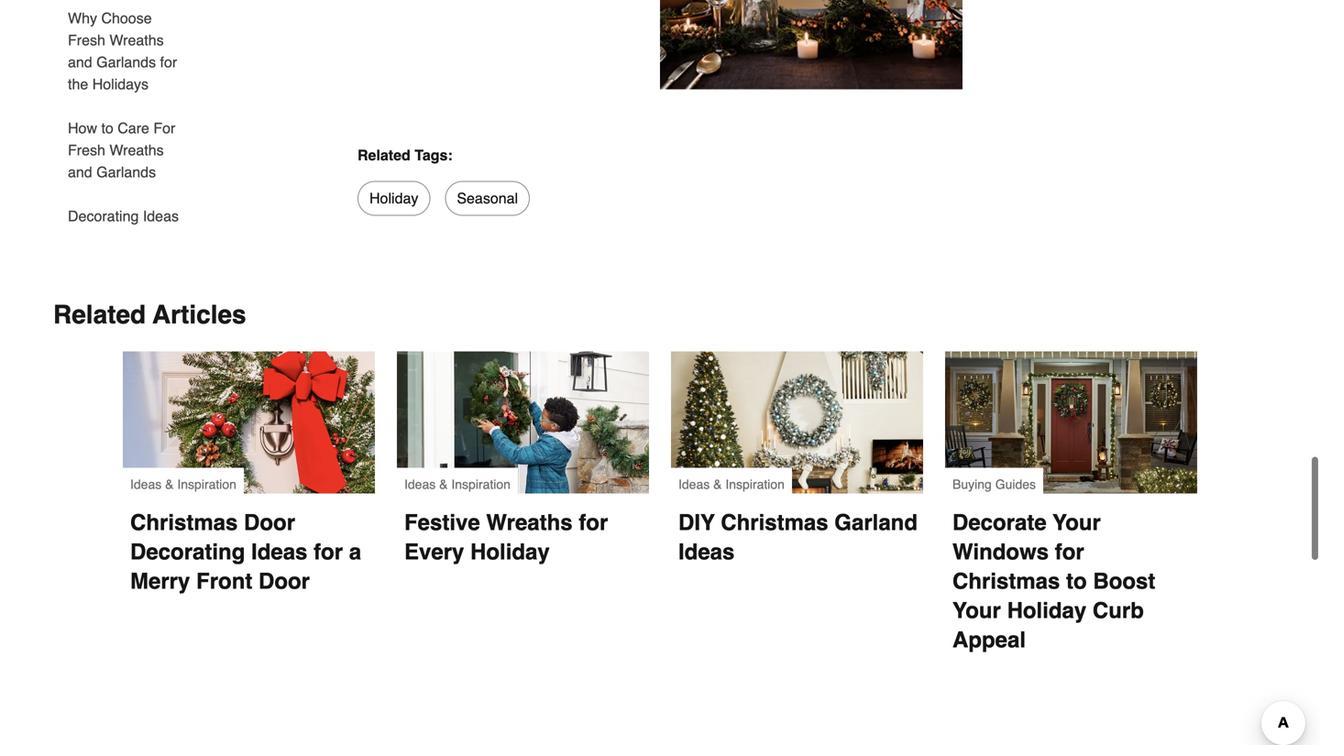 Task type: describe. For each thing, give the bounding box(es) containing it.
inspiration for festive
[[452, 477, 511, 492]]

decorate
[[953, 510, 1047, 536]]

for inside why choose fresh wreaths and garlands for the holidays
[[160, 54, 177, 71]]

holiday inside 'festive wreaths for every holiday'
[[471, 540, 550, 565]]

& for diy
[[714, 477, 722, 492]]

ideas & inspiration for festive
[[404, 477, 511, 492]]

diy
[[679, 510, 715, 536]]

ideas inside christmas door decorating ideas for a merry front door
[[251, 540, 308, 565]]

related for related tags:
[[358, 147, 411, 164]]

ideas & inspiration for christmas
[[130, 477, 237, 492]]

tags:
[[415, 147, 453, 164]]

for inside 'festive wreaths for every holiday'
[[579, 510, 608, 536]]

christmas inside decorate your windows for christmas to boost your holiday curb appeal
[[953, 569, 1061, 594]]

how
[[68, 120, 97, 137]]

garlands inside how to care for fresh wreaths and garlands
[[96, 164, 156, 181]]

buying guides
[[953, 477, 1036, 492]]

holiday inside decorate your windows for christmas to boost your holiday curb appeal
[[1008, 598, 1087, 624]]

windows
[[953, 540, 1049, 565]]

decorate your windows for christmas to boost your holiday curb appeal
[[953, 510, 1162, 653]]

1 horizontal spatial your
[[1053, 510, 1101, 536]]

a snowy evergreen wreath with pinecones, apples, berries and an offset red bow on a white door. image
[[123, 352, 375, 494]]

wreaths inside 'festive wreaths for every holiday'
[[486, 510, 573, 536]]

care
[[118, 120, 149, 137]]

decorating inside christmas door decorating ideas for a merry front door
[[130, 540, 245, 565]]

why
[[68, 10, 97, 27]]

0 vertical spatial door
[[244, 510, 295, 536]]

fresh inside why choose fresh wreaths and garlands for the holidays
[[68, 32, 105, 49]]

a dining table decorated with fresh christmas garland with a christmas tree in the background. image
[[660, 0, 963, 89]]

holiday link
[[358, 181, 430, 216]]

and inside how to care for fresh wreaths and garlands
[[68, 164, 92, 181]]

& for festive
[[439, 477, 448, 492]]

boost
[[1094, 569, 1156, 594]]

why choose fresh wreaths and garlands for the holidays
[[68, 10, 177, 93]]

merry
[[130, 569, 190, 594]]

a christmas tree, large wreath and stockings on the mantle. image
[[671, 352, 924, 494]]

festive
[[404, 510, 480, 536]]

seasonal link
[[445, 181, 530, 216]]

garlands inside why choose fresh wreaths and garlands for the holidays
[[96, 54, 156, 71]]

garland
[[835, 510, 918, 536]]

how to care for fresh wreaths and garlands
[[68, 120, 176, 181]]

guides
[[996, 477, 1036, 492]]

to inside decorate your windows for christmas to boost your holiday curb appeal
[[1067, 569, 1087, 594]]



Task type: vqa. For each thing, say whether or not it's contained in the screenshot.


Task type: locate. For each thing, give the bounding box(es) containing it.
inspiration for diy
[[726, 477, 785, 492]]

christmas inside christmas door decorating ideas for a merry front door
[[130, 510, 238, 536]]

inspiration for christmas
[[177, 477, 237, 492]]

buying
[[953, 477, 992, 492]]

2 horizontal spatial christmas
[[953, 569, 1061, 594]]

and inside why choose fresh wreaths and garlands for the holidays
[[68, 54, 92, 71]]

0 horizontal spatial holiday
[[370, 190, 419, 207]]

and up the at the left of page
[[68, 54, 92, 71]]

fresh inside how to care for fresh wreaths and garlands
[[68, 142, 105, 159]]

2 horizontal spatial inspiration
[[726, 477, 785, 492]]

decorating up merry
[[130, 540, 245, 565]]

garlands up holidays
[[96, 54, 156, 71]]

0 horizontal spatial ideas & inspiration
[[130, 477, 237, 492]]

to
[[101, 120, 114, 137], [1067, 569, 1087, 594]]

0 vertical spatial holiday
[[370, 190, 419, 207]]

christmas down 'windows'
[[953, 569, 1061, 594]]

0 vertical spatial wreaths
[[109, 32, 164, 49]]

related tags:
[[358, 147, 453, 164]]

why choose fresh wreaths and garlands for the holidays link
[[68, 0, 191, 106]]

wreaths inside how to care for fresh wreaths and garlands
[[109, 142, 164, 159]]

2 fresh from the top
[[68, 142, 105, 159]]

2 horizontal spatial holiday
[[1008, 598, 1087, 624]]

2 and from the top
[[68, 164, 92, 181]]

1 horizontal spatial to
[[1067, 569, 1087, 594]]

decorating ideas link
[[68, 194, 179, 227]]

3 ideas & inspiration from the left
[[679, 477, 785, 492]]

1 horizontal spatial related
[[358, 147, 411, 164]]

2 garlands from the top
[[96, 164, 156, 181]]

garlands
[[96, 54, 156, 71], [96, 164, 156, 181]]

0 vertical spatial decorating
[[68, 208, 139, 225]]

2 vertical spatial wreaths
[[486, 510, 573, 536]]

0 vertical spatial related
[[358, 147, 411, 164]]

holiday
[[370, 190, 419, 207], [471, 540, 550, 565], [1008, 598, 1087, 624]]

0 vertical spatial your
[[1053, 510, 1101, 536]]

decorating down how to care for fresh wreaths and garlands
[[68, 208, 139, 225]]

3 & from the left
[[714, 477, 722, 492]]

1 horizontal spatial inspiration
[[452, 477, 511, 492]]

holiday up appeal
[[1008, 598, 1087, 624]]

for
[[160, 54, 177, 71], [579, 510, 608, 536], [314, 540, 343, 565], [1055, 540, 1085, 565]]

1 vertical spatial your
[[953, 598, 1001, 624]]

1 vertical spatial related
[[53, 300, 146, 330]]

a
[[349, 540, 361, 565]]

0 horizontal spatial to
[[101, 120, 114, 137]]

door up front
[[244, 510, 295, 536]]

1 & from the left
[[165, 477, 174, 492]]

wreaths
[[109, 32, 164, 49], [109, 142, 164, 159], [486, 510, 573, 536]]

festive wreaths for every holiday
[[404, 510, 614, 565]]

the exterior of a house decorated for christmas with garlands, wreaths and icicle lights. image
[[946, 352, 1198, 494]]

seasonal
[[457, 190, 518, 207]]

2 inspiration from the left
[[452, 477, 511, 492]]

choose
[[101, 10, 152, 27]]

every
[[404, 540, 464, 565]]

christmas door decorating ideas for a merry front door
[[130, 510, 368, 594]]

1 horizontal spatial &
[[439, 477, 448, 492]]

christmas right diy at bottom
[[721, 510, 829, 536]]

1 vertical spatial garlands
[[96, 164, 156, 181]]

christmas
[[130, 510, 238, 536], [721, 510, 829, 536], [953, 569, 1061, 594]]

related for related articles
[[53, 300, 146, 330]]

wreaths inside why choose fresh wreaths and garlands for the holidays
[[109, 32, 164, 49]]

christmas up merry
[[130, 510, 238, 536]]

wreaths down care on the left
[[109, 142, 164, 159]]

decorating ideas
[[68, 208, 179, 225]]

door
[[244, 510, 295, 536], [259, 569, 310, 594]]

garlands up decorating ideas link
[[96, 164, 156, 181]]

1 vertical spatial and
[[68, 164, 92, 181]]

1 ideas & inspiration from the left
[[130, 477, 237, 492]]

2 & from the left
[[439, 477, 448, 492]]

ideas & inspiration for diy
[[679, 477, 785, 492]]

0 vertical spatial and
[[68, 54, 92, 71]]

1 horizontal spatial ideas & inspiration
[[404, 477, 511, 492]]

fresh down why
[[68, 32, 105, 49]]

holiday down related tags:
[[370, 190, 419, 207]]

1 horizontal spatial holiday
[[471, 540, 550, 565]]

1 vertical spatial holiday
[[471, 540, 550, 565]]

fresh
[[68, 32, 105, 49], [68, 142, 105, 159]]

wreaths down choose
[[109, 32, 164, 49]]

0 horizontal spatial christmas
[[130, 510, 238, 536]]

decorating
[[68, 208, 139, 225], [130, 540, 245, 565]]

inspiration
[[177, 477, 237, 492], [452, 477, 511, 492], [726, 477, 785, 492]]

ideas inside diy christmas garland ideas
[[679, 540, 735, 565]]

0 vertical spatial to
[[101, 120, 114, 137]]

diy christmas garland ideas
[[679, 510, 924, 565]]

and
[[68, 54, 92, 71], [68, 164, 92, 181]]

1 horizontal spatial christmas
[[721, 510, 829, 536]]

for inside decorate your windows for christmas to boost your holiday curb appeal
[[1055, 540, 1085, 565]]

inspiration up christmas door decorating ideas for a merry front door
[[177, 477, 237, 492]]

wreaths right festive
[[486, 510, 573, 536]]

door right front
[[259, 569, 310, 594]]

a young boy hangs a christmas wreath on the front door. image
[[397, 352, 649, 494]]

your up the boost at the right bottom of the page
[[1053, 510, 1101, 536]]

ideas
[[143, 208, 179, 225], [130, 477, 162, 492], [404, 477, 436, 492], [679, 477, 710, 492], [251, 540, 308, 565], [679, 540, 735, 565]]

your
[[1053, 510, 1101, 536], [953, 598, 1001, 624]]

1 vertical spatial to
[[1067, 569, 1087, 594]]

for inside christmas door decorating ideas for a merry front door
[[314, 540, 343, 565]]

0 horizontal spatial your
[[953, 598, 1001, 624]]

0 horizontal spatial inspiration
[[177, 477, 237, 492]]

1 fresh from the top
[[68, 32, 105, 49]]

the
[[68, 76, 88, 93]]

front
[[196, 569, 253, 594]]

1 garlands from the top
[[96, 54, 156, 71]]

&
[[165, 477, 174, 492], [439, 477, 448, 492], [714, 477, 722, 492]]

2 ideas & inspiration from the left
[[404, 477, 511, 492]]

inspiration up diy christmas garland ideas
[[726, 477, 785, 492]]

and down how
[[68, 164, 92, 181]]

1 vertical spatial decorating
[[130, 540, 245, 565]]

0 horizontal spatial &
[[165, 477, 174, 492]]

2 horizontal spatial &
[[714, 477, 722, 492]]

3 inspiration from the left
[[726, 477, 785, 492]]

to right how
[[101, 120, 114, 137]]

related
[[358, 147, 411, 164], [53, 300, 146, 330]]

2 horizontal spatial ideas & inspiration
[[679, 477, 785, 492]]

2 vertical spatial holiday
[[1008, 598, 1087, 624]]

0 horizontal spatial related
[[53, 300, 146, 330]]

how to care for fresh wreaths and garlands link
[[68, 106, 191, 194]]

appeal
[[953, 628, 1026, 653]]

1 and from the top
[[68, 54, 92, 71]]

to left the boost at the right bottom of the page
[[1067, 569, 1087, 594]]

0 vertical spatial fresh
[[68, 32, 105, 49]]

curb
[[1093, 598, 1144, 624]]

1 inspiration from the left
[[177, 477, 237, 492]]

related articles
[[53, 300, 246, 330]]

fresh down how
[[68, 142, 105, 159]]

0 vertical spatial garlands
[[96, 54, 156, 71]]

1 vertical spatial door
[[259, 569, 310, 594]]

to inside how to care for fresh wreaths and garlands
[[101, 120, 114, 137]]

articles
[[153, 300, 246, 330]]

for
[[153, 120, 176, 137]]

your up appeal
[[953, 598, 1001, 624]]

inspiration up festive
[[452, 477, 511, 492]]

1 vertical spatial fresh
[[68, 142, 105, 159]]

& for christmas
[[165, 477, 174, 492]]

holidays
[[92, 76, 149, 93]]

holiday down festive
[[471, 540, 550, 565]]

ideas & inspiration
[[130, 477, 237, 492], [404, 477, 511, 492], [679, 477, 785, 492]]

1 vertical spatial wreaths
[[109, 142, 164, 159]]

christmas inside diy christmas garland ideas
[[721, 510, 829, 536]]



